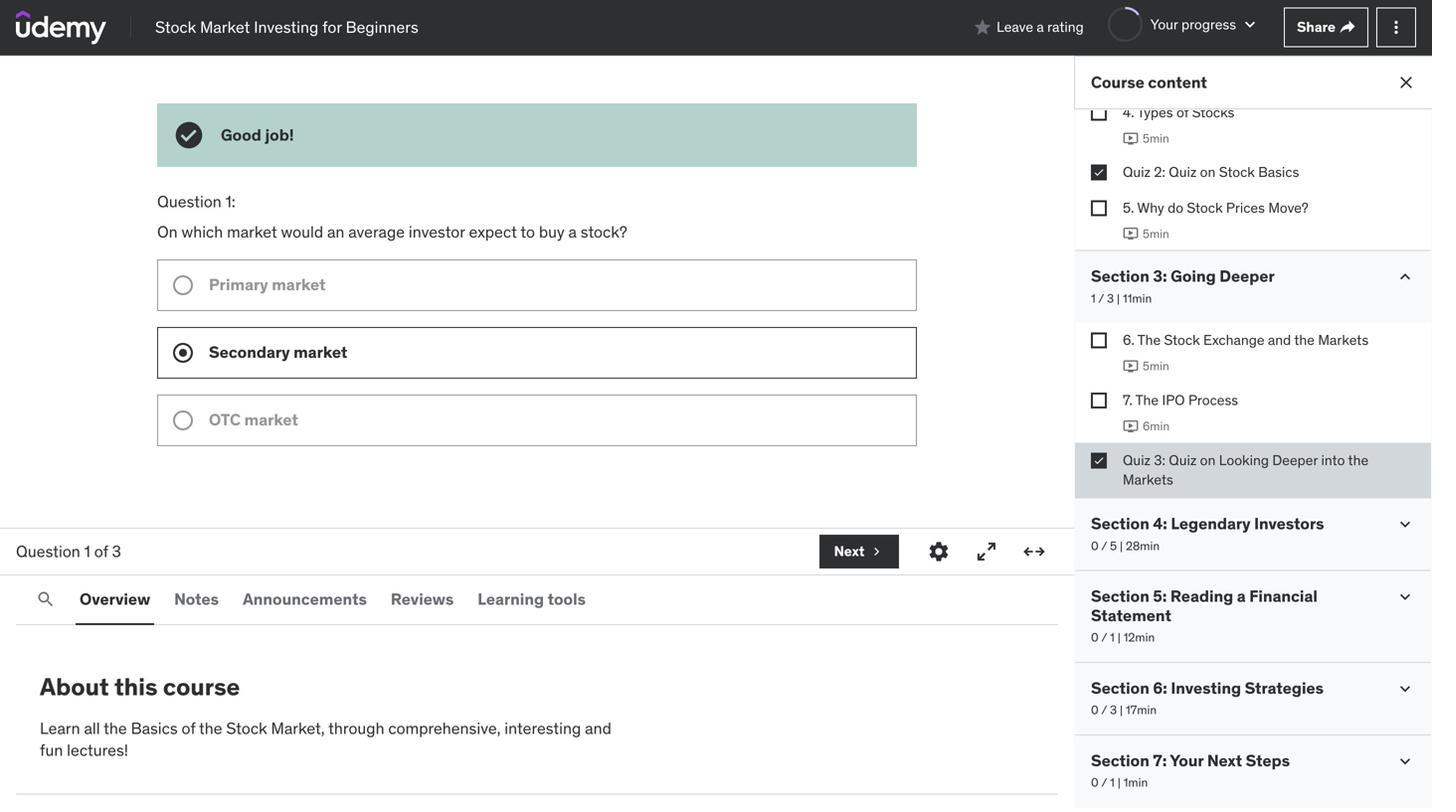 Task type: describe. For each thing, give the bounding box(es) containing it.
expect
[[469, 222, 517, 242]]

7.
[[1123, 391, 1133, 409]]

market for secondary market
[[294, 342, 347, 362]]

market,
[[271, 719, 325, 739]]

| for section 4: legendary investors
[[1120, 539, 1123, 554]]

xsmall image inside share button
[[1340, 19, 1356, 35]]

section 6: investing strategies 0 / 3 | 17min
[[1091, 678, 1324, 718]]

1 inside section 5: reading a financial statement 0 / 1 | 12min
[[1110, 630, 1115, 646]]

small image for section 6: investing strategies
[[1396, 679, 1416, 699]]

progress
[[1182, 15, 1237, 33]]

section for section 7: your next steps
[[1091, 751, 1150, 771]]

tools
[[548, 589, 586, 610]]

which
[[182, 222, 223, 242]]

next inside section 7: your next steps 0 / 1 | 1min
[[1208, 751, 1243, 771]]

lectures!
[[67, 741, 128, 761]]

fun
[[40, 741, 63, 761]]

the for 7.
[[1136, 391, 1159, 409]]

6min
[[1143, 419, 1170, 434]]

question for question 1: on which market would an average investor expect to buy a stock?
[[157, 192, 222, 212]]

your inside dropdown button
[[1151, 15, 1178, 33]]

course content
[[1091, 72, 1208, 92]]

section 5: reading a financial statement button
[[1091, 587, 1380, 626]]

section for section 3: going deeper
[[1091, 266, 1150, 287]]

stock up prices
[[1219, 163, 1255, 181]]

investing for strategies
[[1171, 678, 1242, 699]]

the right all
[[104, 719, 127, 739]]

4. types of stocks
[[1123, 103, 1235, 121]]

section 7: your next steps 0 / 1 | 1min
[[1091, 751, 1290, 791]]

section 6: investing strategies button
[[1091, 678, 1324, 699]]

exchange
[[1204, 331, 1265, 349]]

overview
[[80, 589, 150, 610]]

7. the ipo process
[[1123, 391, 1239, 409]]

stock left exchange
[[1165, 331, 1200, 349]]

the right exchange
[[1295, 331, 1315, 349]]

quiz 3: quiz on looking deeper into the markets
[[1123, 452, 1369, 489]]

section 4: legendary investors 0 / 5 | 28min
[[1091, 514, 1325, 554]]

process
[[1189, 391, 1239, 409]]

stock market investing for beginners
[[155, 17, 419, 37]]

0 inside section 5: reading a financial statement 0 / 1 | 12min
[[1091, 630, 1099, 646]]

learn
[[40, 719, 80, 739]]

share
[[1297, 18, 1336, 36]]

financial
[[1250, 587, 1318, 607]]

content
[[1148, 72, 1208, 92]]

play why do stock prices move? image
[[1123, 226, 1139, 242]]

12min
[[1124, 630, 1155, 646]]

basics inside the learn all the basics of the stock market, through comprehensive, interesting and fun lectures!
[[131, 719, 178, 739]]

why
[[1138, 199, 1165, 217]]

5:
[[1153, 587, 1167, 607]]

3: for section
[[1153, 266, 1168, 287]]

7:
[[1153, 751, 1167, 771]]

primary market
[[209, 274, 326, 295]]

types
[[1138, 103, 1174, 121]]

good job!
[[221, 125, 294, 145]]

move?
[[1269, 199, 1309, 217]]

learn all the basics of the stock market, through comprehensive, interesting and fun lectures!
[[40, 719, 612, 761]]

/ for section 3: going deeper
[[1099, 291, 1104, 306]]

quiz right 2:
[[1169, 163, 1197, 181]]

of for types
[[1177, 103, 1189, 121]]

3: for quiz
[[1154, 452, 1166, 469]]

small image inside your progress dropdown button
[[1241, 14, 1261, 34]]

share button
[[1284, 7, 1369, 47]]

learning
[[478, 589, 544, 610]]

going
[[1171, 266, 1216, 287]]

small image for section 3: going deeper
[[1396, 267, 1416, 287]]

small image for section 7: your next steps
[[1396, 752, 1416, 772]]

next button
[[820, 535, 899, 569]]

reviews
[[391, 589, 454, 610]]

stock right the 'do' at the top right of the page
[[1187, 199, 1223, 217]]

a inside question 1: on which market would an average investor expect to buy a stock?
[[569, 222, 577, 242]]

reviews button
[[387, 576, 458, 624]]

1 inside section 3: going deeper 1 / 3 | 11min
[[1091, 291, 1096, 306]]

0 inside section 7: your next steps 0 / 1 | 1min
[[1091, 775, 1099, 791]]

3 for section 3: going deeper
[[1107, 291, 1114, 306]]

| for section 6: investing strategies
[[1120, 703, 1123, 718]]

investors
[[1255, 514, 1325, 534]]

1 up overview
[[84, 541, 90, 562]]

notes button
[[170, 576, 223, 624]]

into
[[1322, 452, 1345, 469]]

announcements button
[[239, 576, 371, 624]]

buy
[[539, 222, 565, 242]]

an
[[327, 222, 345, 242]]

the inside "quiz 3: quiz on looking deeper into the markets"
[[1349, 452, 1369, 469]]

6:
[[1153, 678, 1168, 699]]

5min for the
[[1143, 359, 1170, 374]]

leave a rating
[[997, 18, 1084, 36]]

and inside sidebar element
[[1268, 331, 1292, 349]]

0 inside section 6: investing strategies 0 / 3 | 17min
[[1091, 703, 1099, 718]]

6. the stock exchange and the markets
[[1123, 331, 1369, 349]]

1min
[[1124, 775, 1148, 791]]

stock left market
[[155, 17, 196, 37]]

section for section 6: investing strategies
[[1091, 678, 1150, 699]]

course
[[163, 673, 240, 702]]

leave a rating button
[[973, 3, 1084, 51]]

rating
[[1048, 18, 1084, 36]]

deeper inside "quiz 3: quiz on looking deeper into the markets"
[[1273, 452, 1318, 469]]

6.
[[1123, 331, 1135, 349]]

secondary
[[209, 342, 290, 362]]

on which market would an average investor expect to buy a stock? group
[[157, 259, 917, 446]]

beginners
[[346, 17, 419, 37]]

section 5: reading a financial statement 0 / 1 | 12min
[[1091, 587, 1318, 646]]

actions image
[[1387, 17, 1407, 37]]

4.
[[1123, 103, 1135, 121]]

leave
[[997, 18, 1034, 36]]

0 inside section 4: legendary investors 0 / 5 | 28min
[[1091, 539, 1099, 554]]

settings image
[[927, 540, 951, 564]]

learning tools
[[478, 589, 586, 610]]

sidebar element
[[1074, 0, 1433, 809]]

stocks
[[1192, 103, 1235, 121]]

deeper inside section 3: going deeper 1 / 3 | 11min
[[1220, 266, 1275, 287]]

small image for section 5: reading a financial statement
[[1396, 588, 1416, 607]]

overview button
[[76, 576, 154, 624]]

your progress button
[[1108, 7, 1261, 42]]

3 for section 6: investing strategies
[[1110, 703, 1117, 718]]

question for question 1 of 3
[[16, 541, 80, 562]]

market
[[200, 17, 250, 37]]

looking
[[1219, 452, 1269, 469]]

investing for for
[[254, 17, 319, 37]]



Task type: locate. For each thing, give the bounding box(es) containing it.
on
[[1200, 163, 1216, 181], [1200, 452, 1216, 469]]

deeper right going
[[1220, 266, 1275, 287]]

market down would
[[272, 274, 326, 295]]

section inside section 5: reading a financial statement 0 / 1 | 12min
[[1091, 587, 1150, 607]]

your left progress
[[1151, 15, 1178, 33]]

stock left the market,
[[226, 719, 267, 739]]

learning tools button
[[474, 576, 590, 624]]

0 left the 17min
[[1091, 703, 1099, 718]]

section up 1min
[[1091, 751, 1150, 771]]

3 inside section 3: going deeper 1 / 3 | 11min
[[1107, 291, 1114, 306]]

1 horizontal spatial markets
[[1319, 331, 1369, 349]]

1 vertical spatial 3
[[112, 541, 121, 562]]

xsmall image
[[1091, 393, 1107, 409], [869, 544, 885, 560]]

1 vertical spatial of
[[94, 541, 108, 562]]

next
[[834, 543, 865, 561], [1208, 751, 1243, 771]]

0 vertical spatial basics
[[1259, 163, 1300, 181]]

| left the 17min
[[1120, 703, 1123, 718]]

a inside section 5: reading a financial statement 0 / 1 | 12min
[[1237, 587, 1246, 607]]

next left the steps
[[1208, 751, 1243, 771]]

0 vertical spatial small image
[[973, 17, 993, 37]]

3 left 11min
[[1107, 291, 1114, 306]]

1 vertical spatial deeper
[[1273, 452, 1318, 469]]

section up the 17min
[[1091, 678, 1150, 699]]

of inside sidebar element
[[1177, 103, 1189, 121]]

1 left 11min
[[1091, 291, 1096, 306]]

next left the settings icon
[[834, 543, 865, 561]]

notes
[[174, 589, 219, 610]]

/ left 5
[[1102, 539, 1107, 554]]

your progress
[[1151, 15, 1237, 33]]

a inside button
[[1037, 18, 1044, 36]]

the right 7.
[[1136, 391, 1159, 409]]

17min
[[1126, 703, 1157, 718]]

xsmall image
[[1340, 19, 1356, 35], [1091, 105, 1107, 121], [1091, 165, 1107, 181], [1091, 200, 1107, 216], [1091, 333, 1107, 349], [1091, 453, 1107, 469]]

on for looking
[[1200, 452, 1216, 469]]

your
[[1151, 15, 1178, 33], [1170, 751, 1204, 771]]

this
[[114, 673, 158, 702]]

1 horizontal spatial a
[[1037, 18, 1044, 36]]

on for stock
[[1200, 163, 1216, 181]]

1 horizontal spatial of
[[182, 719, 195, 739]]

and inside the learn all the basics of the stock market, through comprehensive, interesting and fun lectures!
[[585, 719, 612, 739]]

0 vertical spatial next
[[834, 543, 865, 561]]

1 section from the top
[[1091, 266, 1150, 287]]

0 horizontal spatial next
[[834, 543, 865, 561]]

on inside "quiz 3: quiz on looking deeper into the markets"
[[1200, 452, 1216, 469]]

section 7: your next steps button
[[1091, 751, 1290, 771]]

do
[[1168, 199, 1184, 217]]

primary
[[209, 274, 268, 295]]

small image inside 'leave a rating' button
[[973, 17, 993, 37]]

1 vertical spatial investing
[[1171, 678, 1242, 699]]

stock
[[155, 17, 196, 37], [1219, 163, 1255, 181], [1187, 199, 1223, 217], [1165, 331, 1200, 349], [226, 719, 267, 739]]

on
[[157, 222, 178, 242]]

3:
[[1153, 266, 1168, 287], [1154, 452, 1166, 469]]

0 vertical spatial 5min
[[1143, 131, 1170, 146]]

section 3: going deeper button
[[1091, 266, 1275, 287]]

interesting
[[505, 719, 581, 739]]

1 left 12min
[[1110, 630, 1115, 646]]

1 0 from the top
[[1091, 539, 1099, 554]]

2 vertical spatial 3
[[1110, 703, 1117, 718]]

investing inside section 6: investing strategies 0 / 3 | 17min
[[1171, 678, 1242, 699]]

small image
[[1241, 14, 1261, 34], [1396, 267, 1416, 287], [1396, 588, 1416, 607], [1396, 752, 1416, 772]]

section left 5:
[[1091, 587, 1150, 607]]

market down 1:
[[227, 222, 277, 242]]

deeper left the into on the bottom right of page
[[1273, 452, 1318, 469]]

1 horizontal spatial next
[[1208, 751, 1243, 771]]

of right 'types'
[[1177, 103, 1189, 121]]

udemy image
[[16, 10, 106, 44]]

1 vertical spatial basics
[[131, 719, 178, 739]]

3 left the 17min
[[1110, 703, 1117, 718]]

strategies
[[1245, 678, 1324, 699]]

| inside section 6: investing strategies 0 / 3 | 17min
[[1120, 703, 1123, 718]]

0 vertical spatial 3:
[[1153, 266, 1168, 287]]

5min right play the stock exchange and the markets icon
[[1143, 359, 1170, 374]]

1 vertical spatial markets
[[1123, 471, 1174, 489]]

play the stock exchange and the markets image
[[1123, 359, 1139, 375]]

1 vertical spatial next
[[1208, 751, 1243, 771]]

market for otc market
[[244, 410, 298, 430]]

1 vertical spatial 3:
[[1154, 452, 1166, 469]]

| inside section 4: legendary investors 0 / 5 | 28min
[[1120, 539, 1123, 554]]

/ inside section 5: reading a financial statement 0 / 1 | 12min
[[1102, 630, 1107, 646]]

good
[[221, 125, 262, 145]]

0 vertical spatial of
[[1177, 103, 1189, 121]]

1 vertical spatial your
[[1170, 751, 1204, 771]]

question inside question 1: on which market would an average investor expect to buy a stock?
[[157, 192, 222, 212]]

3: left going
[[1153, 266, 1168, 287]]

1 horizontal spatial xsmall image
[[1091, 393, 1107, 409]]

2 vertical spatial of
[[182, 719, 195, 739]]

0 vertical spatial a
[[1037, 18, 1044, 36]]

/ inside section 7: your next steps 0 / 1 | 1min
[[1102, 775, 1107, 791]]

1 vertical spatial question
[[16, 541, 80, 562]]

the down course
[[199, 719, 222, 739]]

fullscreen image
[[975, 540, 999, 564]]

1 vertical spatial a
[[569, 222, 577, 242]]

prices
[[1227, 199, 1265, 217]]

/ for section 4: legendary investors
[[1102, 539, 1107, 554]]

1 5min from the top
[[1143, 131, 1170, 146]]

1 vertical spatial small image
[[1396, 515, 1416, 535]]

a right the "reading"
[[1237, 587, 1246, 607]]

to
[[521, 222, 535, 242]]

market inside question 1: on which market would an average investor expect to buy a stock?
[[227, 222, 277, 242]]

0 vertical spatial xsmall image
[[1091, 393, 1107, 409]]

2:
[[1154, 163, 1166, 181]]

basics inside sidebar element
[[1259, 163, 1300, 181]]

1 on from the top
[[1200, 163, 1216, 181]]

a right buy
[[569, 222, 577, 242]]

0 horizontal spatial question
[[16, 541, 80, 562]]

secondary market
[[209, 342, 347, 362]]

basics up move?
[[1259, 163, 1300, 181]]

3: inside "quiz 3: quiz on looking deeper into the markets"
[[1154, 452, 1166, 469]]

4:
[[1153, 514, 1168, 534]]

| left 12min
[[1118, 630, 1121, 646]]

section inside section 3: going deeper 1 / 3 | 11min
[[1091, 266, 1150, 287]]

2 horizontal spatial a
[[1237, 587, 1246, 607]]

0 vertical spatial markets
[[1319, 331, 1369, 349]]

2 5min from the top
[[1143, 226, 1170, 242]]

2 vertical spatial small image
[[1396, 679, 1416, 699]]

5min for types
[[1143, 131, 1170, 146]]

5min for why
[[1143, 226, 1170, 242]]

reading
[[1171, 587, 1234, 607]]

question 1 of 3
[[16, 541, 121, 562]]

markets inside "quiz 3: quiz on looking deeper into the markets"
[[1123, 471, 1174, 489]]

section up 5
[[1091, 514, 1150, 534]]

the right the into on the bottom right of page
[[1349, 452, 1369, 469]]

basics
[[1259, 163, 1300, 181], [131, 719, 178, 739]]

1 vertical spatial on
[[1200, 452, 1216, 469]]

about this course
[[40, 673, 240, 702]]

a
[[1037, 18, 1044, 36], [569, 222, 577, 242], [1237, 587, 1246, 607]]

basics down 'about this course'
[[131, 719, 178, 739]]

3 section from the top
[[1091, 587, 1150, 607]]

2 horizontal spatial of
[[1177, 103, 1189, 121]]

2 on from the top
[[1200, 452, 1216, 469]]

of
[[1177, 103, 1189, 121], [94, 541, 108, 562], [182, 719, 195, 739]]

otc market
[[209, 410, 298, 430]]

expanded view image
[[1023, 540, 1047, 564]]

for
[[322, 17, 342, 37]]

section inside section 6: investing strategies 0 / 3 | 17min
[[1091, 678, 1150, 699]]

0
[[1091, 539, 1099, 554], [1091, 630, 1099, 646], [1091, 703, 1099, 718], [1091, 775, 1099, 791]]

0 vertical spatial the
[[1138, 331, 1161, 349]]

5 section from the top
[[1091, 751, 1150, 771]]

investor
[[409, 222, 465, 242]]

0 vertical spatial your
[[1151, 15, 1178, 33]]

through
[[328, 719, 385, 739]]

5
[[1110, 539, 1117, 554]]

market right secondary
[[294, 342, 347, 362]]

0 horizontal spatial of
[[94, 541, 108, 562]]

/ left the 17min
[[1102, 703, 1107, 718]]

the for 6.
[[1138, 331, 1161, 349]]

section for section 4: legendary investors
[[1091, 514, 1150, 534]]

| inside section 5: reading a financial statement 0 / 1 | 12min
[[1118, 630, 1121, 646]]

0 vertical spatial on
[[1200, 163, 1216, 181]]

| inside section 7: your next steps 0 / 1 | 1min
[[1118, 775, 1121, 791]]

/
[[1099, 291, 1104, 306], [1102, 539, 1107, 554], [1102, 630, 1107, 646], [1102, 703, 1107, 718], [1102, 775, 1107, 791]]

search image
[[36, 590, 56, 610]]

play types of stocks image
[[1123, 131, 1139, 146]]

0 left 1min
[[1091, 775, 1099, 791]]

|
[[1117, 291, 1120, 306], [1120, 539, 1123, 554], [1118, 630, 1121, 646], [1120, 703, 1123, 718], [1118, 775, 1121, 791]]

5min right play why do stock prices move? "image"
[[1143, 226, 1170, 242]]

2 0 from the top
[[1091, 630, 1099, 646]]

5. why do stock prices move?
[[1123, 199, 1309, 217]]

/ inside section 3: going deeper 1 / 3 | 11min
[[1099, 291, 1104, 306]]

your inside section 7: your next steps 0 / 1 | 1min
[[1170, 751, 1204, 771]]

| for section 3: going deeper
[[1117, 291, 1120, 306]]

market
[[227, 222, 277, 242], [272, 274, 326, 295], [294, 342, 347, 362], [244, 410, 298, 430]]

stock market investing for beginners link
[[155, 16, 419, 38]]

1 horizontal spatial basics
[[1259, 163, 1300, 181]]

stock inside the learn all the basics of the stock market, through comprehensive, interesting and fun lectures!
[[226, 719, 267, 739]]

otc
[[209, 410, 241, 430]]

the
[[1295, 331, 1315, 349], [1349, 452, 1369, 469], [104, 719, 127, 739], [199, 719, 222, 739]]

and
[[1268, 331, 1292, 349], [585, 719, 612, 739]]

4 0 from the top
[[1091, 775, 1099, 791]]

section 4: legendary investors button
[[1091, 514, 1325, 534]]

0 vertical spatial question
[[157, 192, 222, 212]]

of up overview
[[94, 541, 108, 562]]

1 horizontal spatial question
[[157, 192, 222, 212]]

0 left 5
[[1091, 539, 1099, 554]]

3 inside section 6: investing strategies 0 / 3 | 17min
[[1110, 703, 1117, 718]]

xsmall image left 7.
[[1091, 393, 1107, 409]]

xsmall image left the settings icon
[[869, 544, 885, 560]]

/ inside section 6: investing strategies 0 / 3 | 17min
[[1102, 703, 1107, 718]]

0 vertical spatial and
[[1268, 331, 1292, 349]]

market for primary market
[[272, 274, 326, 295]]

0 vertical spatial 3
[[1107, 291, 1114, 306]]

investing
[[254, 17, 319, 37], [1171, 678, 1242, 699]]

1:
[[225, 192, 236, 212]]

ipo
[[1162, 391, 1185, 409]]

play the ipo process image
[[1123, 419, 1139, 435]]

5min right play types of stocks 'image'
[[1143, 131, 1170, 146]]

| left 11min
[[1117, 291, 1120, 306]]

0 horizontal spatial basics
[[131, 719, 178, 739]]

2 section from the top
[[1091, 514, 1150, 534]]

3 0 from the top
[[1091, 703, 1099, 718]]

0 down statement
[[1091, 630, 1099, 646]]

quiz left 2:
[[1123, 163, 1151, 181]]

0 vertical spatial deeper
[[1220, 266, 1275, 287]]

on up 5. why do stock prices move?
[[1200, 163, 1216, 181]]

2 vertical spatial 5min
[[1143, 359, 1170, 374]]

/ left 11min
[[1099, 291, 1104, 306]]

and right interesting at the bottom of the page
[[585, 719, 612, 739]]

a left rating
[[1037, 18, 1044, 36]]

0 horizontal spatial markets
[[1123, 471, 1174, 489]]

/ down statement
[[1102, 630, 1107, 646]]

steps
[[1246, 751, 1290, 771]]

1 vertical spatial the
[[1136, 391, 1159, 409]]

question
[[157, 192, 222, 212], [16, 541, 80, 562]]

0 horizontal spatial and
[[585, 719, 612, 739]]

| left 1min
[[1118, 775, 1121, 791]]

job!
[[265, 125, 294, 145]]

quiz down 6min
[[1169, 452, 1197, 469]]

question up which
[[157, 192, 222, 212]]

3 5min from the top
[[1143, 359, 1170, 374]]

1 vertical spatial xsmall image
[[869, 544, 885, 560]]

quiz down the play the ipo process image
[[1123, 452, 1151, 469]]

1 vertical spatial and
[[585, 719, 612, 739]]

3: down 6min
[[1154, 452, 1166, 469]]

section up 11min
[[1091, 266, 1150, 287]]

3: inside section 3: going deeper 1 / 3 | 11min
[[1153, 266, 1168, 287]]

1 horizontal spatial investing
[[1171, 678, 1242, 699]]

all
[[84, 719, 100, 739]]

small image for section 4: legendary investors
[[1396, 515, 1416, 535]]

quiz 2: quiz on stock basics
[[1123, 163, 1300, 181]]

legendary
[[1171, 514, 1251, 534]]

xsmall image inside next button
[[869, 544, 885, 560]]

comprehensive,
[[388, 719, 501, 739]]

/ inside section 4: legendary investors 0 / 5 | 28min
[[1102, 539, 1107, 554]]

about
[[40, 673, 109, 702]]

of down course
[[182, 719, 195, 739]]

section for section 5: reading a financial statement
[[1091, 587, 1150, 607]]

and right exchange
[[1268, 331, 1292, 349]]

question 1: on which market would an average investor expect to buy a stock?
[[157, 192, 631, 242]]

0 horizontal spatial a
[[569, 222, 577, 242]]

section inside section 4: legendary investors 0 / 5 | 28min
[[1091, 514, 1150, 534]]

of for 1
[[94, 541, 108, 562]]

1 horizontal spatial and
[[1268, 331, 1292, 349]]

average
[[348, 222, 405, 242]]

on left looking
[[1200, 452, 1216, 469]]

2 vertical spatial a
[[1237, 587, 1246, 607]]

11min
[[1123, 291, 1152, 306]]

1 inside section 7: your next steps 0 / 1 | 1min
[[1110, 775, 1115, 791]]

question up search image
[[16, 541, 80, 562]]

would
[[281, 222, 323, 242]]

3 up overview
[[112, 541, 121, 562]]

section 3: going deeper 1 / 3 | 11min
[[1091, 266, 1275, 306]]

the right the 6.
[[1138, 331, 1161, 349]]

deeper
[[1220, 266, 1275, 287], [1273, 452, 1318, 469]]

0 vertical spatial investing
[[254, 17, 319, 37]]

investing right 6:
[[1171, 678, 1242, 699]]

/ for section 6: investing strategies
[[1102, 703, 1107, 718]]

1 left 1min
[[1110, 775, 1115, 791]]

statement
[[1091, 606, 1172, 626]]

28min
[[1126, 539, 1160, 554]]

/ left 1min
[[1102, 775, 1107, 791]]

| right 5
[[1120, 539, 1123, 554]]

your right 7:
[[1170, 751, 1204, 771]]

section inside section 7: your next steps 0 / 1 | 1min
[[1091, 751, 1150, 771]]

small image
[[973, 17, 993, 37], [1396, 515, 1416, 535], [1396, 679, 1416, 699]]

investing left for
[[254, 17, 319, 37]]

0 horizontal spatial investing
[[254, 17, 319, 37]]

quiz
[[1123, 163, 1151, 181], [1169, 163, 1197, 181], [1123, 452, 1151, 469], [1169, 452, 1197, 469]]

course
[[1091, 72, 1145, 92]]

next inside button
[[834, 543, 865, 561]]

| inside section 3: going deeper 1 / 3 | 11min
[[1117, 291, 1120, 306]]

of inside the learn all the basics of the stock market, through comprehensive, interesting and fun lectures!
[[182, 719, 195, 739]]

4 section from the top
[[1091, 678, 1150, 699]]

close course content sidebar image
[[1397, 73, 1417, 93]]

5min
[[1143, 131, 1170, 146], [1143, 226, 1170, 242], [1143, 359, 1170, 374]]

0 horizontal spatial xsmall image
[[869, 544, 885, 560]]

1 vertical spatial 5min
[[1143, 226, 1170, 242]]

market right otc on the left
[[244, 410, 298, 430]]



Task type: vqa. For each thing, say whether or not it's contained in the screenshot.
the share
yes



